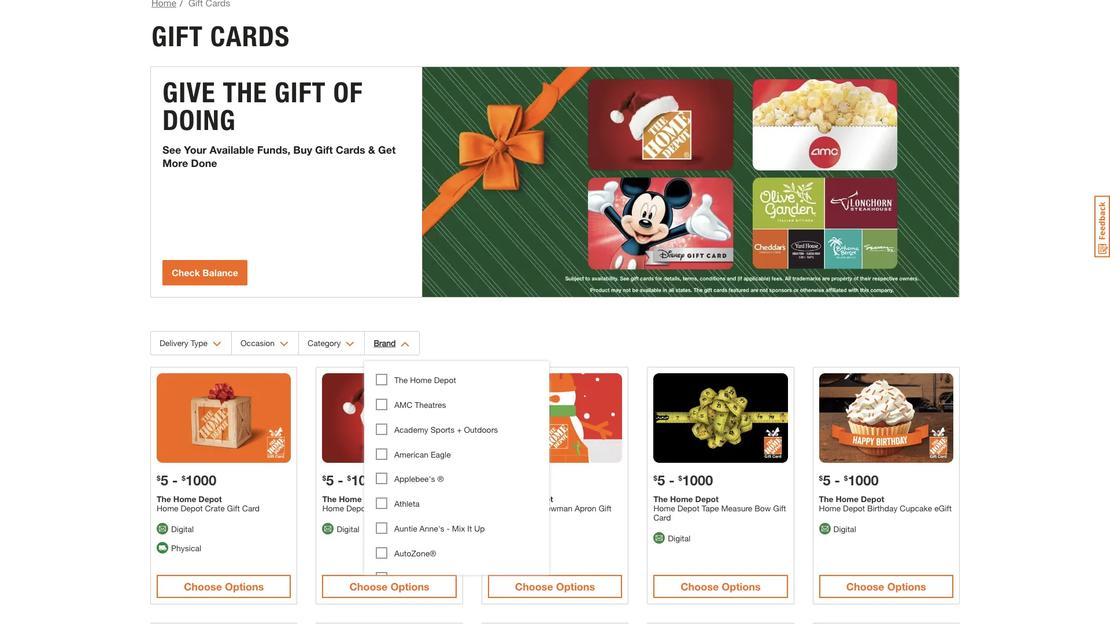 Task type: describe. For each thing, give the bounding box(es) containing it.
theatres
[[415, 400, 446, 410]]

feedback link image
[[1095, 196, 1111, 258]]

depot up theatres
[[434, 375, 456, 385]]

options for measure
[[722, 581, 761, 593]]

tape
[[702, 504, 720, 514]]

applebee's
[[395, 475, 435, 485]]

open arrow image for delivery type
[[213, 342, 222, 347]]

occasion
[[241, 339, 275, 348]]

1000 for santa
[[351, 473, 382, 489]]

birthday
[[868, 504, 898, 514]]

$ 5 - $ 1000 for tape
[[654, 473, 714, 489]]

occasion link
[[232, 332, 299, 355]]

choose for birthday
[[847, 581, 885, 593]]

delivery type link
[[151, 332, 231, 355]]

academy
[[395, 425, 429, 435]]

open arrow image for category
[[346, 342, 355, 347]]

applebee's ®
[[395, 475, 444, 485]]

auntie anne's - mix it up
[[395, 524, 485, 534]]

choose options button for snowman
[[488, 576, 623, 599]]

up
[[475, 524, 485, 534]]

auntie
[[395, 524, 418, 534]]

card inside the home depot home depot santa hat gift card
[[424, 504, 442, 514]]

santa
[[371, 504, 392, 514]]

the home depot home depot tape measure bow gift card
[[654, 495, 787, 523]]

check balance link
[[163, 260, 248, 286]]

the home depot home depot crate gift card
[[157, 495, 260, 514]]

check balance
[[172, 267, 238, 278]]

1 $ from the left
[[157, 474, 161, 483]]

home depot crate gift card image
[[157, 374, 291, 463]]

hat
[[394, 504, 407, 514]]

cards inside "see your available funds, buy gift cards & get more done"
[[336, 144, 366, 156]]

digital for the home depot home depot tape measure bow gift card
[[668, 534, 691, 544]]

your
[[184, 144, 207, 156]]

athleta
[[395, 500, 420, 509]]

type
[[191, 339, 208, 348]]

brand
[[374, 339, 396, 348]]

depot up physical
[[199, 495, 222, 505]]

cupcake
[[901, 504, 933, 514]]

give the gift of doing
[[163, 76, 363, 137]]

crate
[[205, 504, 225, 514]]

4 $ from the left
[[348, 474, 351, 483]]

amc
[[395, 400, 413, 410]]

category
[[308, 339, 341, 348]]

bow
[[755, 504, 772, 514]]

gift inside the home depot home depot tape measure bow gift card
[[774, 504, 787, 514]]

gift up give
[[152, 20, 203, 53]]

- for the home depot home depot crate gift card
[[172, 473, 178, 489]]

digital image for home depot santa hat gift card
[[323, 524, 334, 535]]

choose options for santa
[[350, 581, 430, 593]]

depot left snowman at the bottom of page
[[512, 504, 534, 514]]

- for the home depot home depot santa hat gift card
[[338, 473, 344, 489]]

american
[[395, 450, 429, 460]]

gift inside "see your available funds, buy gift cards & get more done"
[[315, 144, 333, 156]]

amc theatres
[[395, 400, 446, 410]]

physical
[[171, 544, 201, 554]]

$ 5 - $ 1000 for birthday
[[820, 473, 879, 489]]

depot left apron
[[530, 495, 554, 505]]

1000 for birthday
[[849, 473, 879, 489]]

get
[[378, 144, 396, 156]]

american eagle
[[395, 450, 451, 460]]

apron
[[575, 504, 597, 514]]

- left mix
[[447, 524, 450, 534]]

mix
[[452, 524, 465, 534]]

depot left santa
[[347, 504, 369, 514]]

digital image for home depot tape measure bow gift card
[[654, 533, 666, 545]]

egift
[[935, 504, 952, 514]]

snowman
[[537, 504, 573, 514]]

academy sports + outdoors
[[395, 425, 498, 435]]

5 for the home depot home depot crate gift card
[[161, 473, 168, 489]]

buy
[[294, 144, 312, 156]]

choose options button for birthday
[[820, 576, 954, 599]]

choose options for tape
[[681, 581, 761, 593]]

the home depot home depot snowman apron gift card
[[488, 495, 612, 523]]

1000 for tape
[[683, 473, 714, 489]]

$ 5 - $ 1000 for santa
[[323, 473, 382, 489]]

5 for the home depot home depot tape measure bow gift card
[[658, 473, 666, 489]]

the home depot home depot birthday cupcake egift
[[820, 495, 952, 514]]

more
[[163, 157, 188, 169]]

doing
[[163, 104, 236, 137]]

choose options button for santa
[[323, 576, 457, 599]]

2 $ from the left
[[182, 474, 186, 483]]

options for hat
[[391, 581, 430, 593]]

8 $ from the left
[[845, 474, 849, 483]]

options for cupcake
[[888, 581, 927, 593]]

delivery type
[[160, 339, 208, 348]]

check
[[172, 267, 200, 278]]

5 for the home depot home depot santa hat gift card
[[326, 473, 334, 489]]

options for gift
[[225, 581, 264, 593]]

see
[[163, 144, 181, 156]]

done
[[191, 157, 217, 169]]



Task type: vqa. For each thing, say whether or not it's contained in the screenshot.
Give the Gift of Doing
yes



Task type: locate. For each thing, give the bounding box(es) containing it.
gift right buy on the left of the page
[[315, 144, 333, 156]]

gift cards
[[152, 20, 290, 53]]

0 horizontal spatial cards
[[211, 20, 290, 53]]

5
[[161, 473, 168, 489], [326, 473, 334, 489], [658, 473, 666, 489], [824, 473, 831, 489]]

balance
[[203, 267, 238, 278]]

- up the home depot home depot birthday cupcake egift on the bottom of page
[[835, 473, 841, 489]]

brand link
[[365, 332, 420, 355]]

6 $ from the left
[[679, 474, 683, 483]]

gift right bow
[[774, 504, 787, 514]]

-
[[172, 473, 178, 489], [338, 473, 344, 489], [669, 473, 675, 489], [835, 473, 841, 489], [447, 524, 450, 534]]

open arrow image right category
[[346, 342, 355, 347]]

choose options for snowman
[[515, 581, 596, 593]]

5 $ from the left
[[654, 474, 658, 483]]

+
[[457, 425, 462, 435]]

3 5 from the left
[[658, 473, 666, 489]]

eagle
[[431, 450, 451, 460]]

the for the home depot home depot snowman apron gift card
[[488, 495, 503, 505]]

1 1000 from the left
[[186, 473, 217, 489]]

choose for tape
[[681, 581, 719, 593]]

open arrow image right type
[[213, 342, 222, 347]]

depot left hat
[[364, 495, 388, 505]]

outdoors
[[464, 425, 498, 435]]

card inside 'the home depot home depot snowman apron gift card'
[[488, 513, 506, 523]]

- up the home depot home depot santa hat gift card
[[338, 473, 344, 489]]

gift inside 'give the gift of doing'
[[275, 76, 326, 109]]

2 $ 5 - $ 1000 from the left
[[323, 473, 382, 489]]

the home depot
[[395, 375, 456, 385]]

choose options button for crate
[[157, 576, 291, 599]]

digital
[[171, 525, 194, 535], [337, 525, 360, 535], [834, 525, 857, 535], [668, 534, 691, 544]]

gift right hat
[[409, 504, 422, 514]]

home depot snowman apron gift card image
[[488, 374, 623, 463]]

home depot santa hat gift card image
[[323, 374, 457, 463]]

home depot birthday cupcake egift image
[[820, 374, 954, 463]]

give
[[163, 76, 216, 109]]

1000 up the tape
[[683, 473, 714, 489]]

the for the home depot home depot birthday cupcake egift
[[820, 495, 834, 505]]

options
[[225, 581, 264, 593], [391, 581, 430, 593], [557, 581, 596, 593], [722, 581, 761, 593], [888, 581, 927, 593]]

3 $ from the left
[[323, 474, 326, 483]]

1 open arrow image from the left
[[213, 342, 222, 347]]

the for the home depot home depot santa hat gift card
[[323, 495, 337, 505]]

delivery
[[160, 339, 189, 348]]

digital image
[[323, 524, 334, 535], [820, 524, 831, 535], [654, 533, 666, 545]]

2 choose options button from the left
[[323, 576, 457, 599]]

7 $ from the left
[[820, 474, 824, 483]]

0 vertical spatial cards
[[211, 20, 290, 53]]

1 horizontal spatial digital image
[[654, 533, 666, 545]]

3 1000 from the left
[[683, 473, 714, 489]]

gift
[[152, 20, 203, 53], [275, 76, 326, 109], [315, 144, 333, 156], [227, 504, 240, 514], [599, 504, 612, 514], [409, 504, 422, 514], [774, 504, 787, 514]]

choose options for birthday
[[847, 581, 927, 593]]

2 open arrow image from the left
[[280, 342, 289, 347]]

4 choose from the left
[[681, 581, 719, 593]]

1000
[[186, 473, 217, 489], [351, 473, 382, 489], [683, 473, 714, 489], [849, 473, 879, 489]]

gift left of
[[275, 76, 326, 109]]

choose options button
[[157, 576, 291, 599], [323, 576, 457, 599], [488, 576, 623, 599], [654, 576, 788, 599], [820, 576, 954, 599]]

3 choose from the left
[[515, 581, 554, 593]]

3 options from the left
[[557, 581, 596, 593]]

home depot tape measure bow gift card image
[[654, 374, 788, 463]]

choose for crate
[[184, 581, 222, 593]]

measure
[[722, 504, 753, 514]]

- for the home depot home depot tape measure bow gift card
[[669, 473, 675, 489]]

digital for the home depot home depot birthday cupcake egift
[[834, 525, 857, 535]]

- up the home depot home depot crate gift card
[[172, 473, 178, 489]]

digital down the home depot home depot santa hat gift card
[[337, 525, 360, 535]]

3 choose options button from the left
[[488, 576, 623, 599]]

open arrow image inside category link
[[346, 342, 355, 347]]

4 choose options button from the left
[[654, 576, 788, 599]]

4 options from the left
[[722, 581, 761, 593]]

choose for santa
[[350, 581, 388, 593]]

home
[[410, 375, 432, 385], [173, 495, 196, 505], [505, 495, 528, 505], [339, 495, 362, 505], [671, 495, 694, 505], [836, 495, 859, 505], [157, 504, 179, 514], [488, 504, 510, 514], [323, 504, 344, 514], [654, 504, 676, 514], [820, 504, 841, 514]]

1000 for crate
[[186, 473, 217, 489]]

physical image
[[157, 543, 168, 554]]

the
[[395, 375, 408, 385], [157, 495, 171, 505], [488, 495, 503, 505], [323, 495, 337, 505], [654, 495, 668, 505], [820, 495, 834, 505]]

depot left measure
[[696, 495, 719, 505]]

the inside the home depot home depot crate gift card
[[157, 495, 171, 505]]

choose options
[[184, 581, 264, 593], [350, 581, 430, 593], [515, 581, 596, 593], [681, 581, 761, 593], [847, 581, 927, 593]]

gift inside 'the home depot home depot snowman apron gift card'
[[599, 504, 612, 514]]

choose options button for tape
[[654, 576, 788, 599]]

5 choose from the left
[[847, 581, 885, 593]]

the
[[223, 76, 267, 109]]

open arrow image
[[213, 342, 222, 347], [280, 342, 289, 347], [346, 342, 355, 347]]

$
[[157, 474, 161, 483], [182, 474, 186, 483], [323, 474, 326, 483], [348, 474, 351, 483], [654, 474, 658, 483], [679, 474, 683, 483], [820, 474, 824, 483], [845, 474, 849, 483]]

choose for snowman
[[515, 581, 554, 593]]

see your available funds, buy gift cards & get more done
[[163, 144, 396, 169]]

4 1000 from the left
[[849, 473, 879, 489]]

autozone®
[[395, 549, 437, 559]]

cards
[[211, 20, 290, 53], [336, 144, 366, 156]]

2 horizontal spatial open arrow image
[[346, 342, 355, 347]]

5 options from the left
[[888, 581, 927, 593]]

depot left the tape
[[678, 504, 700, 514]]

image for give the gift of doing image
[[422, 67, 960, 297]]

card inside the home depot home depot tape measure bow gift card
[[654, 513, 672, 523]]

&
[[368, 144, 376, 156]]

1 5 from the left
[[161, 473, 168, 489]]

1 horizontal spatial cards
[[336, 144, 366, 156]]

available
[[210, 144, 254, 156]]

depot left cupcake
[[862, 495, 885, 505]]

0 horizontal spatial open arrow image
[[213, 342, 222, 347]]

3 $ 5 - $ 1000 from the left
[[654, 473, 714, 489]]

4 choose options from the left
[[681, 581, 761, 593]]

depot left birthday
[[844, 504, 866, 514]]

gift inside the home depot home depot crate gift card
[[227, 504, 240, 514]]

card inside the home depot home depot crate gift card
[[242, 504, 260, 514]]

funds,
[[257, 144, 291, 156]]

open arrow image for occasion
[[280, 342, 289, 347]]

3 choose options from the left
[[515, 581, 596, 593]]

2 choose options from the left
[[350, 581, 430, 593]]

the inside 'the home depot home depot snowman apron gift card'
[[488, 495, 503, 505]]

1 choose from the left
[[184, 581, 222, 593]]

the for the home depot home depot crate gift card
[[157, 495, 171, 505]]

gift inside the home depot home depot santa hat gift card
[[409, 504, 422, 514]]

5 choose options from the left
[[847, 581, 927, 593]]

cards left "&"
[[336, 144, 366, 156]]

depot left crate
[[181, 504, 203, 514]]

1000 up the home depot home depot birthday cupcake egift on the bottom of page
[[849, 473, 879, 489]]

5 choose options button from the left
[[820, 576, 954, 599]]

open arrow image
[[401, 342, 410, 347]]

1 $ 5 - $ 1000 from the left
[[157, 473, 217, 489]]

of
[[334, 76, 363, 109]]

gift right apron
[[599, 504, 612, 514]]

$ 5 - $ 1000 up the home depot home depot birthday cupcake egift on the bottom of page
[[820, 473, 879, 489]]

2 5 from the left
[[326, 473, 334, 489]]

digital up physical
[[171, 525, 194, 535]]

$ 5 - $ 1000 for crate
[[157, 473, 217, 489]]

digital down the home depot home depot tape measure bow gift card
[[668, 534, 691, 544]]

4 5 from the left
[[824, 473, 831, 489]]

digital for the home depot home depot santa hat gift card
[[337, 525, 360, 535]]

open arrow image inside occasion "link"
[[280, 342, 289, 347]]

$ 5 - $ 1000
[[157, 473, 217, 489], [323, 473, 382, 489], [654, 473, 714, 489], [820, 473, 879, 489]]

2 horizontal spatial digital image
[[820, 524, 831, 535]]

digital image
[[157, 524, 168, 535]]

gift right crate
[[227, 504, 240, 514]]

1 choose options button from the left
[[157, 576, 291, 599]]

the inside the home depot home depot tape measure bow gift card
[[654, 495, 668, 505]]

digital image for home depot birthday cupcake egift
[[820, 524, 831, 535]]

1 choose options from the left
[[184, 581, 264, 593]]

category link
[[299, 332, 365, 355]]

3 open arrow image from the left
[[346, 342, 355, 347]]

card
[[242, 504, 260, 514], [424, 504, 442, 514], [488, 513, 506, 523], [654, 513, 672, 523]]

1000 up the home depot home depot crate gift card
[[186, 473, 217, 489]]

the inside the home depot home depot birthday cupcake egift
[[820, 495, 834, 505]]

choose
[[184, 581, 222, 593], [350, 581, 388, 593], [515, 581, 554, 593], [681, 581, 719, 593], [847, 581, 885, 593]]

4 $ 5 - $ 1000 from the left
[[820, 473, 879, 489]]

bp
[[395, 574, 405, 584]]

the for the home depot home depot tape measure bow gift card
[[654, 495, 668, 505]]

2 1000 from the left
[[351, 473, 382, 489]]

1 vertical spatial cards
[[336, 144, 366, 156]]

5 for the home depot home depot birthday cupcake egift
[[824, 473, 831, 489]]

open arrow image right occasion
[[280, 342, 289, 347]]

options for apron
[[557, 581, 596, 593]]

®
[[438, 475, 444, 485]]

the inside the home depot home depot santa hat gift card
[[323, 495, 337, 505]]

digital down the home depot home depot birthday cupcake egift on the bottom of page
[[834, 525, 857, 535]]

2 choose from the left
[[350, 581, 388, 593]]

open arrow image inside delivery type link
[[213, 342, 222, 347]]

depot
[[434, 375, 456, 385], [199, 495, 222, 505], [530, 495, 554, 505], [364, 495, 388, 505], [696, 495, 719, 505], [862, 495, 885, 505], [181, 504, 203, 514], [512, 504, 534, 514], [347, 504, 369, 514], [678, 504, 700, 514], [844, 504, 866, 514]]

- for the home depot home depot birthday cupcake egift
[[835, 473, 841, 489]]

choose options for crate
[[184, 581, 264, 593]]

$ 5 - $ 1000 up the home depot home depot santa hat gift card
[[323, 473, 382, 489]]

0 horizontal spatial digital image
[[323, 524, 334, 535]]

the for the home depot
[[395, 375, 408, 385]]

1000 up the home depot home depot santa hat gift card
[[351, 473, 382, 489]]

sports
[[431, 425, 455, 435]]

- up the home depot home depot tape measure bow gift card
[[669, 473, 675, 489]]

anne's
[[420, 524, 445, 534]]

1 options from the left
[[225, 581, 264, 593]]

the home depot home depot santa hat gift card
[[323, 495, 442, 514]]

$ 5 - $ 1000 up the tape
[[654, 473, 714, 489]]

it
[[468, 524, 472, 534]]

$ 5 - $ 1000 up the home depot home depot crate gift card
[[157, 473, 217, 489]]

1 horizontal spatial open arrow image
[[280, 342, 289, 347]]

2 options from the left
[[391, 581, 430, 593]]

cards up the 'the'
[[211, 20, 290, 53]]



